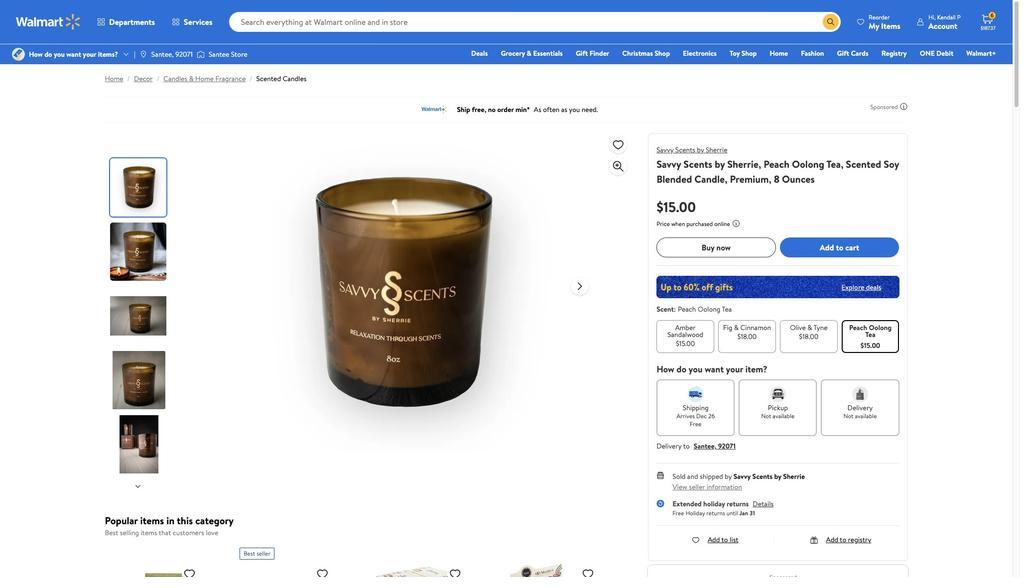 Task type: locate. For each thing, give the bounding box(es) containing it.
to inside button
[[836, 242, 844, 253]]

your for item?
[[726, 363, 743, 376]]

/
[[127, 74, 130, 84], [157, 74, 159, 84], [250, 74, 252, 84]]

free
[[690, 420, 702, 428], [673, 509, 684, 517]]

gift left cards
[[837, 48, 849, 58]]

candles
[[163, 74, 187, 84], [283, 74, 307, 84]]

& right fig at the right of the page
[[734, 323, 739, 333]]

to left the santee, 92071 button
[[683, 441, 690, 451]]

now
[[717, 242, 731, 253]]

sherrie,
[[728, 157, 761, 171]]

group
[[648, 565, 908, 577]]

seller for best
[[257, 549, 271, 558]]

 image right |
[[139, 50, 147, 58]]

buy now
[[702, 242, 731, 253]]

1 vertical spatial delivery
[[657, 441, 682, 451]]

1 horizontal spatial free
[[690, 420, 702, 428]]

how down amber sandalwood $15.00
[[657, 363, 674, 376]]

home for home
[[770, 48, 788, 58]]

0 vertical spatial free
[[690, 420, 702, 428]]

1 vertical spatial you
[[689, 363, 703, 376]]

scented
[[256, 74, 281, 84], [846, 157, 881, 171]]

0 horizontal spatial your
[[83, 49, 96, 59]]

delivery down intent image for delivery
[[848, 403, 873, 413]]

1 vertical spatial oolong
[[698, 304, 721, 314]]

0 horizontal spatial tea
[[722, 304, 732, 314]]

scents for sherrie,
[[684, 157, 713, 171]]

1 horizontal spatial not
[[844, 412, 854, 420]]

0 vertical spatial sherrie
[[706, 145, 728, 155]]

returns left until
[[707, 509, 725, 517]]

your left items?
[[83, 49, 96, 59]]

delivery not available
[[844, 403, 877, 420]]

craft & kin premium aromatherapy soy green candle with bamboo jasmine scent image
[[107, 564, 200, 577]]

1 vertical spatial best
[[244, 549, 255, 558]]

want for items?
[[66, 49, 81, 59]]

1 horizontal spatial returns
[[727, 499, 749, 509]]

to left list
[[722, 535, 728, 545]]

to for list
[[722, 535, 728, 545]]

dec
[[696, 412, 707, 420]]

/ right 'fragrance'
[[250, 74, 252, 84]]

1 candles from the left
[[163, 74, 187, 84]]

shop right the christmas
[[655, 48, 670, 58]]

free inside shipping arrives dec 26 free
[[690, 420, 702, 428]]

add for add to registry
[[826, 535, 838, 545]]

1 vertical spatial items
[[141, 528, 157, 538]]

not down intent image for delivery
[[844, 412, 854, 420]]

how down walmart image
[[29, 49, 43, 59]]

1 horizontal spatial seller
[[689, 482, 705, 492]]

0 horizontal spatial $18.00
[[738, 332, 757, 342]]

scented candles link
[[256, 74, 307, 84]]

$18.00 for cinnamon
[[738, 332, 757, 342]]

1 horizontal spatial how
[[657, 363, 674, 376]]

intent image for delivery image
[[852, 387, 868, 403]]

oolong inside peach oolong tea $15.00
[[869, 323, 892, 333]]

not
[[761, 412, 771, 420], [844, 412, 854, 420]]

2 horizontal spatial peach
[[849, 323, 867, 333]]

1 vertical spatial scents
[[684, 157, 713, 171]]

oolong
[[792, 157, 825, 171], [698, 304, 721, 314], [869, 323, 892, 333]]

0 horizontal spatial seller
[[257, 549, 271, 558]]

premium,
[[730, 172, 772, 186]]

explore
[[842, 282, 865, 292]]

peach
[[764, 157, 790, 171], [678, 304, 696, 314], [849, 323, 867, 333]]

 image for santee, 92071
[[139, 50, 147, 58]]

grocery & essentials
[[501, 48, 563, 58]]

1 horizontal spatial your
[[726, 363, 743, 376]]

1 vertical spatial tea
[[866, 330, 876, 340]]

scents up details button
[[753, 472, 773, 482]]

 image down walmart image
[[12, 48, 25, 61]]

peach right :
[[678, 304, 696, 314]]

home left 'fragrance'
[[195, 74, 214, 84]]

want left items?
[[66, 49, 81, 59]]

0 vertical spatial seller
[[689, 482, 705, 492]]

1 horizontal spatial you
[[689, 363, 703, 376]]

2 available from the left
[[855, 412, 877, 420]]

items left the that
[[141, 528, 157, 538]]

next media item image
[[574, 280, 586, 292]]

/ left decor
[[127, 74, 130, 84]]

0 vertical spatial do
[[44, 49, 52, 59]]

0 horizontal spatial peach
[[678, 304, 696, 314]]

amber
[[675, 323, 696, 333]]

home link left fashion link
[[765, 48, 793, 59]]

seller up hairitage light me up cherry & amber scented candle | cotton wick & soy wax blend, 7 oz. image
[[257, 549, 271, 558]]

1 vertical spatial want
[[705, 363, 724, 376]]

santee, down dec
[[694, 441, 717, 451]]

1 vertical spatial do
[[677, 363, 687, 376]]

to for santee,
[[683, 441, 690, 451]]

gift left finder
[[576, 48, 588, 58]]

want left item?
[[705, 363, 724, 376]]

6
[[991, 11, 994, 20]]

when
[[671, 220, 685, 228]]

0 horizontal spatial shop
[[655, 48, 670, 58]]

my
[[869, 20, 879, 31]]

shop for toy shop
[[742, 48, 757, 58]]

shipping arrives dec 26 free
[[677, 403, 715, 428]]

registry link
[[877, 48, 912, 59]]

2 horizontal spatial  image
[[197, 49, 205, 59]]

1 horizontal spatial home
[[195, 74, 214, 84]]

explore deals link
[[838, 278, 886, 296]]

peach inside peach oolong tea $15.00
[[849, 323, 867, 333]]

$18.00 inside fig & cinnamon $18.00
[[738, 332, 757, 342]]

purchased
[[687, 220, 713, 228]]

cards
[[851, 48, 869, 58]]

add to list
[[708, 535, 739, 545]]

1 horizontal spatial /
[[157, 74, 159, 84]]

peach right tyne on the right of page
[[849, 323, 867, 333]]

0 vertical spatial best
[[105, 528, 118, 538]]

by
[[697, 145, 704, 155], [715, 157, 725, 171], [725, 472, 732, 482], [774, 472, 782, 482]]

0 horizontal spatial santee,
[[151, 49, 174, 59]]

0 vertical spatial savvy
[[657, 145, 674, 155]]

items
[[881, 20, 901, 31]]

scents down savvy scents by sherrie link at the right
[[684, 157, 713, 171]]

2 product group from the left
[[505, 544, 616, 577]]

savvy
[[657, 145, 674, 155], [657, 157, 681, 171], [734, 472, 751, 482]]

best down popular
[[105, 528, 118, 538]]

0 horizontal spatial you
[[54, 49, 65, 59]]

list
[[730, 535, 739, 545]]

92071 up sold and shipped by savvy scents by sherrie in the bottom of the page
[[718, 441, 736, 451]]

free left holiday
[[673, 509, 684, 517]]

product group containing best seller
[[240, 544, 351, 577]]

1 vertical spatial your
[[726, 363, 743, 376]]

to for registry
[[840, 535, 847, 545]]

product group
[[240, 544, 351, 577], [505, 544, 616, 577]]

home link down items?
[[105, 74, 123, 84]]

 image for santee store
[[197, 49, 205, 59]]

/ right decor
[[157, 74, 159, 84]]

you down walmart image
[[54, 49, 65, 59]]

add to favorites list, nag champa tealight candles bulk pack - 24 brown premium scented tea lights - natural oils - shortie's candle company image
[[449, 568, 461, 577]]

add to list button
[[692, 535, 739, 545]]

1 horizontal spatial  image
[[139, 50, 147, 58]]

1 available from the left
[[773, 412, 795, 420]]

christmas shop
[[622, 48, 670, 58]]

6 $187.37
[[981, 11, 996, 31]]

you for how do you want your item?
[[689, 363, 703, 376]]

to for cart
[[836, 242, 844, 253]]

christmas shop link
[[618, 48, 675, 59]]

sherrie inside savvy scents by sherrie savvy scents by sherrie, peach oolong tea, scented soy blended candle, premium, 8 ounces
[[706, 145, 728, 155]]

home left fashion link
[[770, 48, 788, 58]]

pickup
[[768, 403, 788, 413]]

0 horizontal spatial not
[[761, 412, 771, 420]]

0 horizontal spatial home
[[105, 74, 123, 84]]

1 not from the left
[[761, 412, 771, 420]]

add left list
[[708, 535, 720, 545]]

savvy scents by sherrie, peach oolong tea, scented soy blended candle, premium, 8 ounces image
[[244, 134, 563, 452]]

& inside olive & tyne $18.00
[[808, 323, 812, 333]]

92071 up the candles & home fragrance link
[[175, 49, 193, 59]]

add inside add to cart button
[[820, 242, 834, 253]]

available inside pickup not available
[[773, 412, 795, 420]]

fashion link
[[797, 48, 829, 59]]

available inside delivery not available
[[855, 412, 877, 420]]

0 vertical spatial santee,
[[151, 49, 174, 59]]

1 vertical spatial home link
[[105, 74, 123, 84]]

0 horizontal spatial oolong
[[698, 304, 721, 314]]

1 horizontal spatial oolong
[[792, 157, 825, 171]]

2 shop from the left
[[742, 48, 757, 58]]

$18.00 inside olive & tyne $18.00
[[799, 332, 819, 342]]

decor
[[134, 74, 153, 84]]

0 vertical spatial your
[[83, 49, 96, 59]]

1 horizontal spatial scented
[[846, 157, 881, 171]]

1 horizontal spatial delivery
[[848, 403, 873, 413]]

to left the 'cart' on the right of page
[[836, 242, 844, 253]]

0 horizontal spatial do
[[44, 49, 52, 59]]

add
[[820, 242, 834, 253], [708, 535, 720, 545], [826, 535, 838, 545]]

1 horizontal spatial tea
[[866, 330, 876, 340]]

scents for sherrie
[[753, 472, 773, 482]]

0 horizontal spatial gift
[[576, 48, 588, 58]]

0 vertical spatial delivery
[[848, 403, 873, 413]]

2 $18.00 from the left
[[799, 332, 819, 342]]

scented inside savvy scents by sherrie savvy scents by sherrie, peach oolong tea, scented soy blended candle, premium, 8 ounces
[[846, 157, 881, 171]]

2 horizontal spatial oolong
[[869, 323, 892, 333]]

0 vertical spatial scented
[[256, 74, 281, 84]]

1 vertical spatial 92071
[[718, 441, 736, 451]]

0 vertical spatial peach
[[764, 157, 790, 171]]

seller for view
[[689, 482, 705, 492]]

love
[[206, 528, 218, 538]]

peach up 8
[[764, 157, 790, 171]]

registry
[[882, 48, 907, 58]]

1 vertical spatial free
[[673, 509, 684, 517]]

want
[[66, 49, 81, 59], [705, 363, 724, 376]]

& right grocery at the top of page
[[527, 48, 532, 58]]

1 gift from the left
[[576, 48, 588, 58]]

1 product group from the left
[[240, 544, 351, 577]]

jan
[[740, 509, 748, 517]]

delivery up sold
[[657, 441, 682, 451]]

0 vertical spatial tea
[[722, 304, 732, 314]]

add for add to cart
[[820, 242, 834, 253]]

savvy for sherrie
[[734, 472, 751, 482]]

2 not from the left
[[844, 412, 854, 420]]

1 horizontal spatial gift
[[837, 48, 849, 58]]

0 horizontal spatial 92071
[[175, 49, 193, 59]]

search icon image
[[827, 18, 835, 26]]

1 horizontal spatial home link
[[765, 48, 793, 59]]

up to sixty percent off deals. shop now. image
[[657, 276, 899, 298]]

oolong down deals
[[869, 323, 892, 333]]

view
[[673, 482, 687, 492]]

reorder
[[869, 13, 890, 21]]

tyne
[[814, 323, 828, 333]]

shop right 'toy'
[[742, 48, 757, 58]]

santee, right |
[[151, 49, 174, 59]]

scents up the blended
[[675, 145, 695, 155]]

gift cards
[[837, 48, 869, 58]]

1 horizontal spatial sherrie
[[783, 472, 805, 482]]

sherrie
[[706, 145, 728, 155], [783, 472, 805, 482]]

buy
[[702, 242, 715, 253]]

0 horizontal spatial  image
[[12, 48, 25, 61]]

you
[[54, 49, 65, 59], [689, 363, 703, 376]]

1 horizontal spatial santee,
[[694, 441, 717, 451]]

seller down and
[[689, 482, 705, 492]]

1 horizontal spatial product group
[[505, 544, 616, 577]]

1 vertical spatial sherrie
[[783, 472, 805, 482]]

tea down deals
[[866, 330, 876, 340]]

2 vertical spatial oolong
[[869, 323, 892, 333]]

extended
[[673, 499, 702, 509]]

peach inside savvy scents by sherrie savvy scents by sherrie, peach oolong tea, scented soy blended candle, premium, 8 ounces
[[764, 157, 790, 171]]

items up the that
[[140, 514, 164, 528]]

1 $18.00 from the left
[[738, 332, 757, 342]]

add to registry
[[826, 535, 872, 545]]

do
[[44, 49, 52, 59], [677, 363, 687, 376]]

0 horizontal spatial how
[[29, 49, 43, 59]]

santee,
[[151, 49, 174, 59], [694, 441, 717, 451]]

savvy scents by sherrie, peach oolong tea, scented soy blended candle, premium, 8 ounces - image 5 of 6 image
[[110, 415, 168, 474]]

add to favorites list, sandalwood rose soy votive candles - scented with natural fragrance oils - 6 pink natural votive candle refills - incense & earth collection image
[[582, 568, 594, 577]]

0 vertical spatial want
[[66, 49, 81, 59]]

santee, 92071 button
[[694, 441, 736, 451]]

oolong up ounces
[[792, 157, 825, 171]]

delivery
[[848, 403, 873, 413], [657, 441, 682, 451]]

0 horizontal spatial product group
[[240, 544, 351, 577]]

tea up fig at the right of the page
[[722, 304, 732, 314]]

1 vertical spatial how
[[657, 363, 674, 376]]

1 vertical spatial scented
[[846, 157, 881, 171]]

do for how do you want your item?
[[677, 363, 687, 376]]

1 horizontal spatial peach
[[764, 157, 790, 171]]

account
[[929, 20, 958, 31]]

not down intent image for pickup
[[761, 412, 771, 420]]

not inside delivery not available
[[844, 412, 854, 420]]

category
[[195, 514, 234, 528]]

1 shop from the left
[[655, 48, 670, 58]]

your for items?
[[83, 49, 96, 59]]

& inside fig & cinnamon $18.00
[[734, 323, 739, 333]]

to left registry
[[840, 535, 847, 545]]

1 vertical spatial savvy
[[657, 157, 681, 171]]

add left the 'cart' on the right of page
[[820, 242, 834, 253]]

0 horizontal spatial sherrie
[[706, 145, 728, 155]]

available down intent image for delivery
[[855, 412, 877, 420]]

1 horizontal spatial best
[[244, 549, 255, 558]]

best
[[105, 528, 118, 538], [244, 549, 255, 558]]

you up intent image for shipping
[[689, 363, 703, 376]]

$187.37
[[981, 24, 996, 31]]

delivery to santee, 92071
[[657, 441, 736, 451]]

2 gift from the left
[[837, 48, 849, 58]]

 image left the "santee"
[[197, 49, 205, 59]]

scented left the soy
[[846, 157, 881, 171]]

grocery
[[501, 48, 525, 58]]

do down amber sandalwood $15.00
[[677, 363, 687, 376]]

you for how do you want your items?
[[54, 49, 65, 59]]

1 horizontal spatial shop
[[742, 48, 757, 58]]

1 horizontal spatial available
[[855, 412, 877, 420]]

shipping
[[683, 403, 709, 413]]

Search search field
[[229, 12, 841, 32]]

free inside extended holiday returns details free holiday returns until jan 31
[[673, 509, 684, 517]]

items
[[140, 514, 164, 528], [141, 528, 157, 538]]

returns
[[727, 499, 749, 509], [707, 509, 725, 517]]

seller
[[689, 482, 705, 492], [257, 549, 271, 558]]

details
[[753, 499, 774, 509]]

oolong right :
[[698, 304, 721, 314]]

shop
[[655, 48, 670, 58], [742, 48, 757, 58]]

0 horizontal spatial /
[[127, 74, 130, 84]]

delivery inside delivery not available
[[848, 403, 873, 413]]

0 horizontal spatial candles
[[163, 74, 187, 84]]

savvy for sherrie,
[[657, 157, 681, 171]]

0 vertical spatial oolong
[[792, 157, 825, 171]]

savvy scents by sherrie, peach oolong tea, scented soy blended candle, premium, 8 ounces - image 3 of 6 image
[[110, 287, 168, 345]]

savvy scents by sherrie, peach oolong tea, scented soy blended candle, premium, 8 ounces - image 1 of 6 image
[[110, 158, 168, 217]]

2 vertical spatial savvy
[[734, 472, 751, 482]]

1 horizontal spatial candles
[[283, 74, 307, 84]]

hairitage light me up cherry & amber scented candle | cotton wick & soy wax blend, 7 oz. image
[[240, 564, 332, 577]]

1 horizontal spatial want
[[705, 363, 724, 376]]

seller inside product 'group'
[[257, 549, 271, 558]]

1 / from the left
[[127, 74, 130, 84]]

& left tyne on the right of page
[[808, 323, 812, 333]]

registry
[[848, 535, 872, 545]]

0 horizontal spatial free
[[673, 509, 684, 517]]

that
[[159, 528, 171, 538]]

:
[[674, 304, 676, 314]]

candles & home fragrance link
[[163, 74, 246, 84]]

zoom image modal image
[[612, 160, 624, 172]]

sandalwood rose soy votive candles - scented with natural fragrance oils - 6 pink natural votive candle refills - incense & earth collection image
[[505, 564, 598, 577]]

2 / from the left
[[157, 74, 159, 84]]

0 vertical spatial how
[[29, 49, 43, 59]]

do down walmart image
[[44, 49, 52, 59]]

your left item?
[[726, 363, 743, 376]]

scented right 'fragrance'
[[256, 74, 281, 84]]

home link
[[765, 48, 793, 59], [105, 74, 123, 84]]

0 horizontal spatial best
[[105, 528, 118, 538]]

2 vertical spatial peach
[[849, 323, 867, 333]]

not inside pickup not available
[[761, 412, 771, 420]]

home down items?
[[105, 74, 123, 84]]

1 horizontal spatial do
[[677, 363, 687, 376]]

next image image
[[134, 483, 142, 491]]

available for delivery
[[855, 412, 877, 420]]

1 vertical spatial peach
[[678, 304, 696, 314]]

1 vertical spatial seller
[[257, 549, 271, 558]]

0 vertical spatial you
[[54, 49, 65, 59]]

0 horizontal spatial scented
[[256, 74, 281, 84]]

add left registry
[[826, 535, 838, 545]]

free for shipping
[[690, 420, 702, 428]]

 image
[[12, 48, 25, 61], [197, 49, 205, 59], [139, 50, 147, 58]]

available down intent image for pickup
[[773, 412, 795, 420]]

free down shipping
[[690, 420, 702, 428]]

0 horizontal spatial want
[[66, 49, 81, 59]]

2 vertical spatial scents
[[753, 472, 773, 482]]

best up hairitage light me up cherry & amber scented candle | cotton wick & soy wax blend, 7 oz. image
[[244, 549, 255, 558]]

returns left the 31 at the bottom right
[[727, 499, 749, 509]]

sold
[[673, 472, 686, 482]]



Task type: describe. For each thing, give the bounding box(es) containing it.
& for fig
[[734, 323, 739, 333]]

reorder my items
[[869, 13, 901, 31]]

& for olive
[[808, 323, 812, 333]]

item?
[[746, 363, 768, 376]]

available for pickup
[[773, 412, 795, 420]]

in
[[166, 514, 174, 528]]

online
[[715, 220, 730, 228]]

how do you want your item?
[[657, 363, 768, 376]]

0 vertical spatial scents
[[675, 145, 695, 155]]

best seller
[[244, 549, 271, 558]]

0 vertical spatial 92071
[[175, 49, 193, 59]]

one debit
[[920, 48, 954, 58]]

nag champa tealight candles bulk pack - 24 brown premium scented tea lights - natural oils - shortie's candle company image
[[373, 564, 465, 577]]

grocery & essentials link
[[496, 48, 567, 59]]

add to favorites list, craft & kin premium aromatherapy soy green candle with bamboo jasmine scent image
[[184, 568, 196, 577]]

electronics
[[683, 48, 717, 58]]

delivery for to
[[657, 441, 682, 451]]

departments
[[109, 16, 155, 27]]

|
[[134, 49, 135, 59]]

gift for gift finder
[[576, 48, 588, 58]]

cinnamon
[[740, 323, 771, 333]]

intent image for shipping image
[[688, 387, 704, 403]]

tea inside peach oolong tea $15.00
[[866, 330, 876, 340]]

deals
[[471, 48, 488, 58]]

selling
[[120, 528, 139, 538]]

gift finder
[[576, 48, 609, 58]]

one
[[920, 48, 935, 58]]

explore deals
[[842, 282, 882, 292]]

shipped
[[700, 472, 723, 482]]

& down santee, 92071
[[189, 74, 194, 84]]

sold and shipped by savvy scents by sherrie
[[673, 472, 805, 482]]

how for how do you want your items?
[[29, 49, 43, 59]]

best inside 'popular items in this category best selling items that customers love'
[[105, 528, 118, 538]]

add for add to list
[[708, 535, 720, 545]]

items?
[[98, 49, 118, 59]]

add to cart
[[820, 242, 859, 253]]

home / decor / candles & home fragrance / scented candles
[[105, 74, 307, 84]]

$15.00 inside amber sandalwood $15.00
[[676, 339, 695, 349]]

scent list
[[655, 318, 901, 355]]

gift cards link
[[833, 48, 873, 59]]

popular
[[105, 514, 138, 528]]

customers
[[173, 528, 204, 538]]

p
[[957, 13, 961, 21]]

fashion
[[801, 48, 824, 58]]

intent image for pickup image
[[770, 387, 786, 403]]

arrives
[[677, 412, 695, 420]]

one debit link
[[916, 48, 958, 59]]

finder
[[590, 48, 609, 58]]

sponsored
[[871, 102, 898, 111]]

best inside product 'group'
[[244, 549, 255, 558]]

oolong inside savvy scents by sherrie savvy scents by sherrie, peach oolong tea, scented soy blended candle, premium, 8 ounces
[[792, 157, 825, 171]]

services button
[[163, 10, 221, 34]]

do for how do you want your items?
[[44, 49, 52, 59]]

26
[[708, 412, 715, 420]]

0 horizontal spatial home link
[[105, 74, 123, 84]]

2 candles from the left
[[283, 74, 307, 84]]

and
[[687, 472, 698, 482]]

christmas
[[622, 48, 653, 58]]

& for grocery
[[527, 48, 532, 58]]

deals
[[866, 282, 882, 292]]

hi,
[[929, 13, 936, 21]]

view seller information link
[[673, 482, 742, 492]]

savvy scents by sherrie link
[[657, 145, 728, 155]]

store
[[231, 49, 247, 59]]

delivery for not
[[848, 403, 873, 413]]

add to favorites list, savvy scents by sherrie, peach oolong tea, scented soy blended candle, premium, 8 ounces image
[[612, 138, 624, 151]]

1 vertical spatial santee,
[[694, 441, 717, 451]]

view seller information
[[673, 482, 742, 492]]

electronics link
[[679, 48, 721, 59]]

0 vertical spatial items
[[140, 514, 164, 528]]

ad disclaimer and feedback image
[[900, 103, 908, 111]]

deals link
[[467, 48, 492, 59]]

santee, 92071
[[151, 49, 193, 59]]

olive
[[790, 323, 806, 333]]

holiday
[[686, 509, 705, 517]]

price when purchased online
[[657, 220, 730, 228]]

31
[[750, 509, 755, 517]]

1 horizontal spatial 92071
[[718, 441, 736, 451]]

savvy scents by sherrie, peach oolong tea, scented soy blended candle, premium, 8 ounces - image 2 of 6 image
[[110, 223, 168, 281]]

until
[[727, 509, 738, 517]]

fragrance
[[216, 74, 246, 84]]

amber sandalwood $15.00
[[668, 323, 704, 349]]

how for how do you want your item?
[[657, 363, 674, 376]]

3 / from the left
[[250, 74, 252, 84]]

walmart image
[[16, 14, 81, 30]]

tea,
[[827, 157, 844, 171]]

details button
[[753, 499, 774, 509]]

kendall
[[937, 13, 956, 21]]

fig
[[723, 323, 733, 333]]

walmart+ link
[[962, 48, 1001, 59]]

departments button
[[89, 10, 163, 34]]

shop for christmas shop
[[655, 48, 670, 58]]

add to registry button
[[810, 535, 872, 545]]

free for extended
[[673, 509, 684, 517]]

gift for gift cards
[[837, 48, 849, 58]]

walmart+
[[967, 48, 996, 58]]

$18.00 for tyne
[[799, 332, 819, 342]]

 image for how do you want your items?
[[12, 48, 25, 61]]

not for delivery
[[844, 412, 854, 420]]

not for pickup
[[761, 412, 771, 420]]

0 horizontal spatial returns
[[707, 509, 725, 517]]

extended holiday returns details free holiday returns until jan 31
[[673, 499, 774, 517]]

add to favorites list, hairitage light me up cherry & amber scented candle | cotton wick & soy wax blend, 7 oz. image
[[316, 568, 328, 577]]

debit
[[937, 48, 954, 58]]

0 vertical spatial home link
[[765, 48, 793, 59]]

$15.00 inside peach oolong tea $15.00
[[861, 341, 880, 351]]

blended
[[657, 172, 692, 186]]

toy shop
[[730, 48, 757, 58]]

savvy scents by sherrie, peach oolong tea, scented soy blended candle, premium, 8 ounces - image 4 of 6 image
[[110, 351, 168, 410]]

home for home / decor / candles & home fragrance / scented candles
[[105, 74, 123, 84]]

services
[[184, 16, 213, 27]]

want for item?
[[705, 363, 724, 376]]

legal information image
[[732, 220, 740, 228]]

santee store
[[209, 49, 247, 59]]

Walmart Site-Wide search field
[[229, 12, 841, 32]]

hi, kendall p account
[[929, 13, 961, 31]]

savvy scents by sherrie savvy scents by sherrie, peach oolong tea, scented soy blended candle, premium, 8 ounces
[[657, 145, 899, 186]]

soy
[[884, 157, 899, 171]]

peach oolong tea $15.00
[[849, 323, 892, 351]]



Task type: vqa. For each thing, say whether or not it's contained in the screenshot.
"fit" in the This dresser is so small you could fit little to no clothes in it. Unless you're using it for papers I don't recommend it not even for baby clothes. If you do buy it you will not be able to return it through Walmart. You be be told to either pay the shipping or just keep it. I had to buy another dresser and get rid of this one. Waste of money.
no



